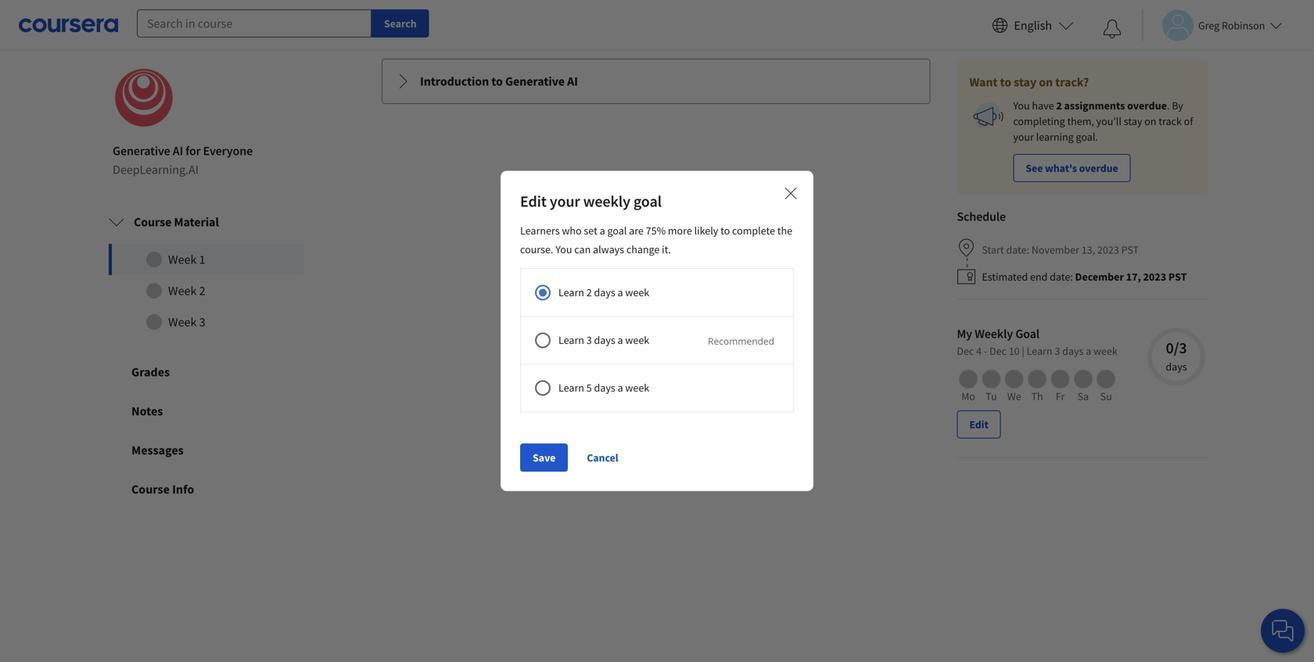 Task type: describe. For each thing, give the bounding box(es) containing it.
assignments
[[1065, 99, 1126, 113]]

schedule
[[958, 209, 1007, 225]]

10
[[1009, 345, 1020, 359]]

estimated
[[983, 270, 1029, 284]]

completing
[[1014, 114, 1066, 129]]

1 vertical spatial 2023
[[1144, 270, 1167, 284]]

what's
[[1046, 161, 1078, 176]]

see what's overdue
[[1026, 161, 1119, 176]]

3 for learn
[[587, 333, 592, 347]]

2 horizontal spatial 2
[[1057, 99, 1063, 113]]

week inside my weekly goal dec 4 - dec 10 | learn 3 days a week
[[1094, 345, 1118, 359]]

17,
[[1127, 270, 1142, 284]]

|
[[1023, 345, 1025, 359]]

1
[[199, 252, 205, 268]]

coursera image
[[19, 13, 118, 38]]

learn for learn 5 days a week
[[559, 381, 585, 395]]

complete
[[733, 224, 776, 238]]

0/3
[[1167, 339, 1188, 358]]

overdue inside 'button'
[[1080, 161, 1119, 176]]

week 1
[[168, 252, 205, 268]]

deeplearning.ai
[[113, 162, 199, 178]]

course material
[[134, 215, 219, 230]]

a for learn 5 days a week
[[618, 381, 624, 395]]

messages
[[131, 443, 184, 459]]

generative
[[113, 143, 170, 159]]

0 horizontal spatial date:
[[1007, 243, 1030, 257]]

the
[[778, 224, 793, 238]]

my
[[958, 327, 973, 342]]

change
[[627, 242, 660, 257]]

learners who set a goal are 75% more likely to complete the course. you can always change it.
[[521, 224, 793, 257]]

want
[[970, 75, 998, 90]]

close image
[[782, 184, 801, 203]]

you inside learners who set a goal are 75% more likely to complete the course. you can always change it.
[[556, 242, 573, 257]]

learn for learn 3 days a week
[[559, 333, 585, 347]]

search
[[384, 16, 417, 31]]

week 2 link
[[109, 276, 304, 307]]

learn 3 days a week
[[559, 333, 650, 347]]

save button
[[521, 444, 568, 472]]

track
[[1159, 114, 1183, 129]]

my weekly goal dec 4 - dec 10 | learn 3 days a week
[[958, 327, 1118, 359]]

.
[[1168, 99, 1170, 113]]

course.
[[521, 242, 554, 257]]

generative ai for everyone deeplearning.ai
[[113, 143, 253, 178]]

by
[[1173, 99, 1184, 113]]

days down 0/3
[[1167, 360, 1188, 374]]

su
[[1101, 390, 1113, 404]]

english button
[[986, 0, 1081, 51]]

help center image
[[1274, 622, 1293, 641]]

learn 5 days a week
[[559, 381, 650, 395]]

75%
[[646, 224, 666, 238]]

days for learn 5 days a week
[[594, 381, 616, 395]]

0 vertical spatial stay
[[1015, 75, 1037, 90]]

week for week 2
[[168, 284, 197, 299]]

2 dec from the left
[[990, 345, 1007, 359]]

week for learn 2 days a week
[[626, 285, 650, 300]]

learn 2 days a week
[[559, 285, 650, 300]]

week for week 3
[[168, 315, 197, 330]]

estimated end date: december 17, 2023 pst
[[983, 270, 1188, 284]]

edit your weekly goal option group
[[521, 268, 841, 413]]

0 vertical spatial 2023
[[1098, 243, 1120, 257]]

notes link
[[94, 392, 319, 431]]

material
[[174, 215, 219, 230]]

1 horizontal spatial to
[[1001, 75, 1012, 90]]

a for learners who set a goal are 75% more likely to complete the course. you can always change it.
[[600, 224, 606, 238]]

weekly
[[584, 192, 631, 211]]

search button
[[372, 9, 429, 38]]

. by completing them, you'll stay on track of your learning goal.
[[1014, 99, 1194, 144]]

course info
[[131, 482, 194, 498]]

end
[[1031, 270, 1048, 284]]

save
[[533, 451, 556, 465]]

goal inside learners who set a goal are 75% more likely to complete the course. you can always change it.
[[608, 224, 627, 238]]

always
[[593, 242, 625, 257]]

goal.
[[1077, 130, 1099, 144]]

learning
[[1037, 130, 1074, 144]]

learners
[[521, 224, 560, 238]]

of
[[1185, 114, 1194, 129]]

your inside dialog
[[550, 192, 581, 211]]

can
[[575, 242, 591, 257]]

3 for week
[[199, 315, 205, 330]]

edit for edit
[[970, 418, 989, 432]]

0/3 days
[[1167, 339, 1188, 374]]

your inside . by completing them, you'll stay on track of your learning goal.
[[1014, 130, 1035, 144]]

week for learn 5 days a week
[[626, 381, 650, 395]]

Search in course text field
[[137, 9, 372, 38]]

on inside . by completing them, you'll stay on track of your learning goal.
[[1145, 114, 1157, 129]]

see what's overdue button
[[1014, 154, 1132, 183]]

chat with us image
[[1271, 619, 1296, 644]]

edit button
[[958, 411, 1002, 439]]



Task type: locate. For each thing, give the bounding box(es) containing it.
edit for edit your weekly goal
[[521, 192, 547, 211]]

1 week from the top
[[168, 252, 197, 268]]

0 vertical spatial goal
[[634, 192, 662, 211]]

course inside dropdown button
[[134, 215, 172, 230]]

to
[[1001, 75, 1012, 90], [721, 224, 730, 238]]

1 horizontal spatial stay
[[1125, 114, 1143, 129]]

track?
[[1056, 75, 1090, 90]]

0 horizontal spatial you
[[556, 242, 573, 257]]

0 horizontal spatial edit
[[521, 192, 547, 211]]

pst right 17,
[[1169, 270, 1188, 284]]

0 vertical spatial on
[[1040, 75, 1054, 90]]

th
[[1032, 390, 1044, 404]]

days right 5
[[594, 381, 616, 395]]

1 vertical spatial course
[[131, 482, 170, 498]]

goal
[[634, 192, 662, 211], [608, 224, 627, 238]]

1 vertical spatial edit
[[970, 418, 989, 432]]

0 vertical spatial week
[[168, 252, 197, 268]]

1 horizontal spatial your
[[1014, 130, 1035, 144]]

0 horizontal spatial 2023
[[1098, 243, 1120, 257]]

course left material
[[134, 215, 172, 230]]

week
[[626, 285, 650, 300], [626, 333, 650, 347], [1094, 345, 1118, 359], [626, 381, 650, 395]]

you left can
[[556, 242, 573, 257]]

2 for learn 2 days a week
[[587, 285, 592, 300]]

learn inside my weekly goal dec 4 - dec 10 | learn 3 days a week
[[1027, 345, 1053, 359]]

0 vertical spatial pst
[[1122, 243, 1140, 257]]

edit
[[521, 192, 547, 211], [970, 418, 989, 432]]

days up sa
[[1063, 345, 1084, 359]]

week up 'learn 5 days a week'
[[626, 333, 650, 347]]

0 vertical spatial to
[[1001, 75, 1012, 90]]

3 up 5
[[587, 333, 592, 347]]

for
[[186, 143, 201, 159]]

course material button
[[96, 201, 317, 244]]

a down always
[[618, 285, 624, 300]]

edit inside dialog
[[521, 192, 547, 211]]

days down learn 2 days a week at the top
[[594, 333, 616, 347]]

a right 5
[[618, 381, 624, 395]]

learn
[[559, 285, 585, 300], [559, 333, 585, 347], [1027, 345, 1053, 359], [559, 381, 585, 395]]

show notifications image
[[1104, 20, 1122, 38]]

week for week 1
[[168, 252, 197, 268]]

december
[[1076, 270, 1125, 284]]

start date: november 13, 2023 pst
[[983, 243, 1140, 257]]

1 vertical spatial to
[[721, 224, 730, 238]]

week left '1'
[[168, 252, 197, 268]]

1 horizontal spatial dec
[[990, 345, 1007, 359]]

info
[[172, 482, 194, 498]]

0 vertical spatial you
[[1014, 99, 1031, 113]]

overdue
[[1128, 99, 1168, 113], [1080, 161, 1119, 176]]

on up "have"
[[1040, 75, 1054, 90]]

1 horizontal spatial 2
[[587, 285, 592, 300]]

have
[[1033, 99, 1055, 113]]

who
[[562, 224, 582, 238]]

notes
[[131, 404, 163, 420]]

learn down can
[[559, 285, 585, 300]]

you have 2 assignments overdue
[[1014, 99, 1168, 113]]

stay right you'll on the top of the page
[[1125, 114, 1143, 129]]

more
[[668, 224, 693, 238]]

2 for week 2
[[199, 284, 205, 299]]

2 week from the top
[[168, 284, 197, 299]]

a for learn 3 days a week
[[618, 333, 624, 347]]

2023 right 17,
[[1144, 270, 1167, 284]]

0 horizontal spatial to
[[721, 224, 730, 238]]

week 3 link
[[109, 307, 304, 338]]

a inside learners who set a goal are 75% more likely to complete the course. you can always change it.
[[600, 224, 606, 238]]

stay up "have"
[[1015, 75, 1037, 90]]

your down "completing"
[[1014, 130, 1035, 144]]

0 horizontal spatial on
[[1040, 75, 1054, 90]]

1 horizontal spatial you
[[1014, 99, 1031, 113]]

messages link
[[94, 431, 319, 471]]

0 horizontal spatial 3
[[199, 315, 205, 330]]

grades
[[131, 365, 170, 381]]

1 vertical spatial week
[[168, 284, 197, 299]]

5
[[587, 381, 592, 395]]

overdue down goal.
[[1080, 161, 1119, 176]]

you'll
[[1097, 114, 1122, 129]]

dec
[[958, 345, 975, 359], [990, 345, 1007, 359]]

a up sa
[[1087, 345, 1092, 359]]

date: right end on the top of page
[[1051, 270, 1074, 284]]

0 vertical spatial edit
[[521, 192, 547, 211]]

goal up 75%
[[634, 192, 662, 211]]

a right set
[[600, 224, 606, 238]]

week up su
[[1094, 345, 1118, 359]]

2 horizontal spatial 3
[[1055, 345, 1061, 359]]

0 horizontal spatial your
[[550, 192, 581, 211]]

learn left 5
[[559, 381, 585, 395]]

1 horizontal spatial edit
[[970, 418, 989, 432]]

edit down mo
[[970, 418, 989, 432]]

a for learn 2 days a week
[[618, 285, 624, 300]]

are
[[629, 224, 644, 238]]

course for course material
[[134, 215, 172, 230]]

week 1 link
[[109, 244, 304, 276]]

cancel button
[[581, 444, 625, 472]]

weekly
[[975, 327, 1014, 342]]

2
[[1057, 99, 1063, 113], [199, 284, 205, 299], [587, 285, 592, 300]]

course for course info
[[131, 482, 170, 498]]

see
[[1026, 161, 1044, 176]]

2023
[[1098, 243, 1120, 257], [1144, 270, 1167, 284]]

course info link
[[94, 471, 319, 510]]

days for learn 3 days a week
[[594, 333, 616, 347]]

stay inside . by completing them, you'll stay on track of your learning goal.
[[1125, 114, 1143, 129]]

week
[[168, 252, 197, 268], [168, 284, 197, 299], [168, 315, 197, 330]]

you left "have"
[[1014, 99, 1031, 113]]

0 vertical spatial your
[[1014, 130, 1035, 144]]

0 horizontal spatial pst
[[1122, 243, 1140, 257]]

1 vertical spatial overdue
[[1080, 161, 1119, 176]]

-
[[985, 345, 988, 359]]

likely
[[695, 224, 719, 238]]

english
[[1015, 18, 1053, 33]]

date: right start
[[1007, 243, 1030, 257]]

3 inside 'link'
[[199, 315, 205, 330]]

days inside my weekly goal dec 4 - dec 10 | learn 3 days a week
[[1063, 345, 1084, 359]]

week 3
[[168, 315, 205, 330]]

week down week 2 at the top left of the page
[[168, 315, 197, 330]]

start
[[983, 243, 1005, 257]]

goal
[[1016, 327, 1040, 342]]

dec right -
[[990, 345, 1007, 359]]

on left track
[[1145, 114, 1157, 129]]

4
[[977, 345, 982, 359]]

learn down learn 2 days a week at the top
[[559, 333, 585, 347]]

pst
[[1122, 243, 1140, 257], [1169, 270, 1188, 284]]

2023 right 13,
[[1098, 243, 1120, 257]]

learn right the |
[[1027, 345, 1053, 359]]

3 inside edit your weekly goal option group
[[587, 333, 592, 347]]

1 vertical spatial goal
[[608, 224, 627, 238]]

1 horizontal spatial overdue
[[1128, 99, 1168, 113]]

deeplearning.ai image
[[113, 67, 175, 129]]

a down learn 2 days a week at the top
[[618, 333, 624, 347]]

3 down week 2 link
[[199, 315, 205, 330]]

0 horizontal spatial 2
[[199, 284, 205, 299]]

ai
[[173, 143, 183, 159]]

week 2
[[168, 284, 205, 299]]

13,
[[1082, 243, 1096, 257]]

mo
[[962, 390, 976, 404]]

1 horizontal spatial on
[[1145, 114, 1157, 129]]

2 down can
[[587, 285, 592, 300]]

want to stay on track?
[[970, 75, 1090, 90]]

1 horizontal spatial date:
[[1051, 270, 1074, 284]]

it.
[[662, 242, 672, 257]]

days
[[594, 285, 616, 300], [594, 333, 616, 347], [1063, 345, 1084, 359], [1167, 360, 1188, 374], [594, 381, 616, 395]]

3
[[199, 315, 205, 330], [587, 333, 592, 347], [1055, 345, 1061, 359]]

week inside 'link'
[[168, 315, 197, 330]]

course left info
[[131, 482, 170, 498]]

1 vertical spatial pst
[[1169, 270, 1188, 284]]

goal left are at the top of the page
[[608, 224, 627, 238]]

everyone
[[203, 143, 253, 159]]

1 vertical spatial date:
[[1051, 270, 1074, 284]]

week right 5
[[626, 381, 650, 395]]

1 horizontal spatial goal
[[634, 192, 662, 211]]

0 horizontal spatial overdue
[[1080, 161, 1119, 176]]

0 vertical spatial overdue
[[1128, 99, 1168, 113]]

on
[[1040, 75, 1054, 90], [1145, 114, 1157, 129]]

0 vertical spatial date:
[[1007, 243, 1030, 257]]

0 horizontal spatial goal
[[608, 224, 627, 238]]

3 inside my weekly goal dec 4 - dec 10 | learn 3 days a week
[[1055, 345, 1061, 359]]

your
[[1014, 130, 1035, 144], [550, 192, 581, 211]]

days for learn 2 days a week
[[594, 285, 616, 300]]

learn for learn 2 days a week
[[559, 285, 585, 300]]

week for learn 3 days a week
[[626, 333, 650, 347]]

1 vertical spatial you
[[556, 242, 573, 257]]

your up the who
[[550, 192, 581, 211]]

date:
[[1007, 243, 1030, 257], [1051, 270, 1074, 284]]

edit your weekly goal
[[521, 192, 662, 211]]

edit up learners
[[521, 192, 547, 211]]

week down change
[[626, 285, 650, 300]]

to right likely in the top right of the page
[[721, 224, 730, 238]]

them,
[[1068, 114, 1095, 129]]

3 right the |
[[1055, 345, 1061, 359]]

fr
[[1056, 390, 1065, 404]]

1 vertical spatial stay
[[1125, 114, 1143, 129]]

loud megaphone image image
[[970, 98, 1008, 136]]

1 horizontal spatial pst
[[1169, 270, 1188, 284]]

0 horizontal spatial stay
[[1015, 75, 1037, 90]]

2 down '1'
[[199, 284, 205, 299]]

days down always
[[594, 285, 616, 300]]

dec left the 4
[[958, 345, 975, 359]]

to inside learners who set a goal are 75% more likely to complete the course. you can always change it.
[[721, 224, 730, 238]]

set
[[584, 224, 598, 238]]

edit your weekly goal dialog
[[501, 171, 841, 492]]

1 vertical spatial your
[[550, 192, 581, 211]]

overdue up track
[[1128, 99, 1168, 113]]

1 vertical spatial on
[[1145, 114, 1157, 129]]

you
[[1014, 99, 1031, 113], [556, 242, 573, 257]]

1 horizontal spatial 3
[[587, 333, 592, 347]]

2 vertical spatial week
[[168, 315, 197, 330]]

1 horizontal spatial 2023
[[1144, 270, 1167, 284]]

november
[[1032, 243, 1080, 257]]

a inside my weekly goal dec 4 - dec 10 | learn 3 days a week
[[1087, 345, 1092, 359]]

edit inside button
[[970, 418, 989, 432]]

week up week 3
[[168, 284, 197, 299]]

0 horizontal spatial dec
[[958, 345, 975, 359]]

a
[[600, 224, 606, 238], [618, 285, 624, 300], [618, 333, 624, 347], [1087, 345, 1092, 359], [618, 381, 624, 395]]

stay
[[1015, 75, 1037, 90], [1125, 114, 1143, 129]]

pst up 17,
[[1122, 243, 1140, 257]]

3 week from the top
[[168, 315, 197, 330]]

2 right "have"
[[1057, 99, 1063, 113]]

1 dec from the left
[[958, 345, 975, 359]]

sa
[[1078, 390, 1090, 404]]

tu
[[986, 390, 998, 404]]

0 vertical spatial course
[[134, 215, 172, 230]]

we
[[1008, 390, 1022, 404]]

2 inside edit your weekly goal option group
[[587, 285, 592, 300]]

grades link
[[94, 353, 319, 392]]

course
[[134, 215, 172, 230], [131, 482, 170, 498]]

to right want
[[1001, 75, 1012, 90]]



Task type: vqa. For each thing, say whether or not it's contained in the screenshot.
always at the left of page
yes



